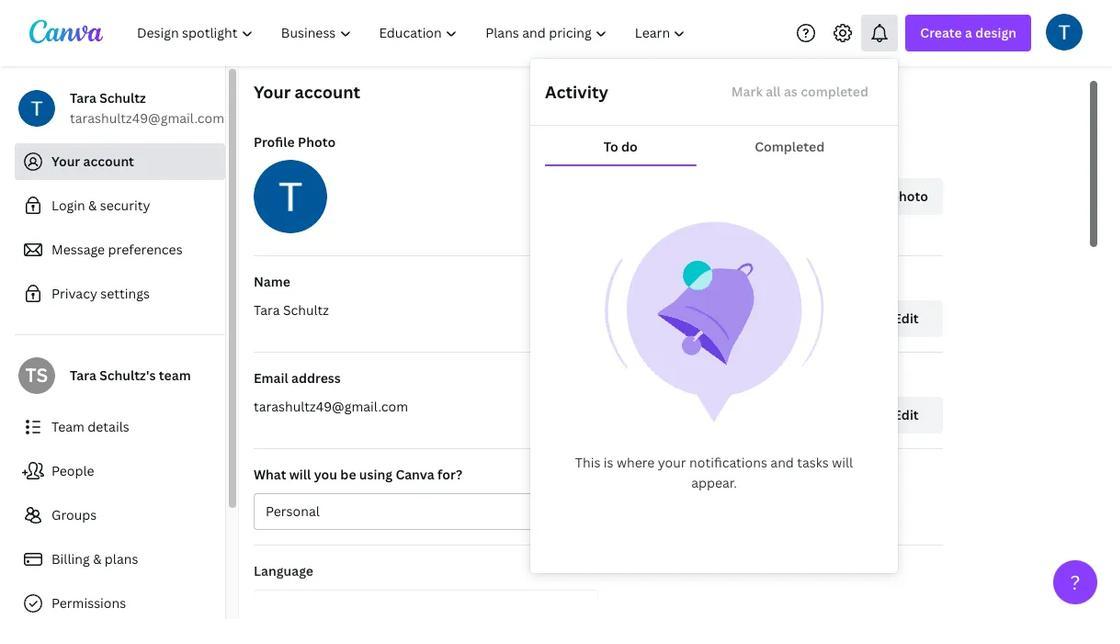 Task type: describe. For each thing, give the bounding box(es) containing it.
activity
[[545, 81, 609, 103]]

? button
[[1054, 561, 1098, 605]]

using
[[359, 466, 393, 484]]

photo
[[298, 133, 336, 151]]

0 vertical spatial tarashultz49@gmail.com
[[70, 109, 224, 127]]

email address
[[254, 370, 341, 387]]

notifications
[[690, 454, 768, 472]]

team
[[159, 367, 191, 384]]

tara schultz
[[254, 302, 329, 319]]

groups
[[52, 507, 97, 524]]

& for billing
[[93, 551, 102, 568]]

to
[[604, 138, 619, 155]]

create a design button
[[906, 15, 1032, 52]]

billing & plans link
[[15, 542, 225, 579]]

be
[[341, 466, 356, 484]]

settings
[[100, 285, 150, 303]]

all
[[766, 83, 781, 100]]

& for login
[[88, 197, 97, 214]]

completed
[[755, 138, 825, 155]]

change photo button
[[826, 178, 944, 215]]

Language: English (US) button
[[254, 590, 599, 620]]

mark
[[732, 83, 763, 100]]

tara schultz tarashultz49@gmail.com
[[70, 89, 224, 127]]

where
[[617, 454, 655, 472]]

(us)
[[313, 600, 339, 617]]

and
[[771, 454, 795, 472]]

edit button for tara schultz
[[870, 301, 944, 338]]

mark all as completed
[[732, 83, 869, 100]]

name
[[254, 273, 291, 291]]

will inside 'this is where your notifications and tasks will appear.'
[[833, 454, 854, 472]]

tara for tara schultz's team
[[70, 367, 96, 384]]

what
[[254, 466, 287, 484]]

this is where your notifications and tasks will appear.
[[576, 454, 854, 492]]

english
[[266, 600, 310, 617]]

tasks
[[798, 454, 829, 472]]

permissions link
[[15, 586, 225, 620]]

team details
[[52, 418, 129, 436]]

team details link
[[15, 409, 225, 446]]

1 horizontal spatial your
[[254, 81, 291, 103]]

appear.
[[692, 475, 737, 492]]

message preferences
[[52, 241, 183, 258]]

1 horizontal spatial account
[[295, 81, 361, 103]]

to do
[[604, 138, 638, 155]]

tara schultz's team
[[70, 367, 191, 384]]

Personal button
[[254, 494, 599, 531]]

edit for tara schultz
[[894, 310, 919, 327]]

photo
[[891, 188, 929, 205]]

privacy settings link
[[15, 276, 225, 313]]

a picture of a bell ringing. image
[[604, 222, 825, 424]]

details
[[88, 418, 129, 436]]

top level navigation element
[[125, 15, 702, 52]]

0 vertical spatial your account
[[254, 81, 361, 103]]

profile
[[254, 133, 295, 151]]

billing
[[52, 551, 90, 568]]

tara for tara schultz
[[254, 302, 280, 319]]

completed
[[801, 83, 869, 100]]

email
[[254, 370, 289, 387]]

login
[[52, 197, 85, 214]]

preferences
[[108, 241, 183, 258]]

mark all as completed button
[[717, 74, 884, 110]]

message preferences link
[[15, 232, 225, 269]]

schultz's
[[100, 367, 156, 384]]

schultz for tara schultz
[[283, 302, 329, 319]]

your
[[658, 454, 687, 472]]

tara schultz's team image
[[18, 358, 55, 395]]

team
[[52, 418, 85, 436]]



Task type: locate. For each thing, give the bounding box(es) containing it.
1 edit button from the top
[[870, 301, 944, 338]]

completed button
[[697, 130, 884, 165]]

?
[[1071, 570, 1081, 596]]

tara for tara schultz tarashultz49@gmail.com
[[70, 89, 96, 107]]

tarashultz49@gmail.com down 'address'
[[254, 398, 408, 416]]

schultz inside tara schultz tarashultz49@gmail.com
[[100, 89, 146, 107]]

your account up login & security
[[52, 153, 134, 170]]

0 horizontal spatial your
[[52, 153, 80, 170]]

&
[[88, 197, 97, 214], [93, 551, 102, 568]]

1 horizontal spatial your account
[[254, 81, 361, 103]]

login & security
[[52, 197, 150, 214]]

1 vertical spatial edit button
[[870, 397, 944, 434]]

privacy settings
[[52, 285, 150, 303]]

1 horizontal spatial tarashultz49@gmail.com
[[254, 398, 408, 416]]

0 vertical spatial your
[[254, 81, 291, 103]]

your up profile
[[254, 81, 291, 103]]

do
[[622, 138, 638, 155]]

your up login
[[52, 153, 80, 170]]

0 horizontal spatial your account
[[52, 153, 134, 170]]

language
[[254, 563, 314, 580]]

login & security link
[[15, 188, 225, 224]]

1 vertical spatial edit
[[894, 407, 919, 424]]

1 vertical spatial your account
[[52, 153, 134, 170]]

tara schultz image
[[1047, 13, 1083, 50]]

0 vertical spatial edit button
[[870, 301, 944, 338]]

to do button
[[545, 130, 697, 165]]

0 vertical spatial edit
[[894, 310, 919, 327]]

privacy
[[52, 285, 97, 303]]

0 horizontal spatial account
[[83, 153, 134, 170]]

1 vertical spatial account
[[83, 153, 134, 170]]

account
[[295, 81, 361, 103], [83, 153, 134, 170]]

0 horizontal spatial tarashultz49@gmail.com
[[70, 109, 224, 127]]

will
[[833, 454, 854, 472], [290, 466, 311, 484]]

tarashultz49@gmail.com
[[70, 109, 224, 127], [254, 398, 408, 416]]

create
[[921, 24, 963, 41]]

design
[[976, 24, 1017, 41]]

1 horizontal spatial schultz
[[283, 302, 329, 319]]

0 horizontal spatial will
[[290, 466, 311, 484]]

edit
[[894, 310, 919, 327], [894, 407, 919, 424]]

0 vertical spatial schultz
[[100, 89, 146, 107]]

edit button for tarashultz49@gmail.com
[[870, 397, 944, 434]]

is
[[604, 454, 614, 472]]

account up login & security
[[83, 153, 134, 170]]

edit for tarashultz49@gmail.com
[[894, 407, 919, 424]]

your account up photo
[[254, 81, 361, 103]]

& left plans
[[93, 551, 102, 568]]

schultz down name
[[283, 302, 329, 319]]

tara schultz's team element
[[18, 358, 55, 395]]

1 vertical spatial schultz
[[283, 302, 329, 319]]

will right tasks
[[833, 454, 854, 472]]

1 horizontal spatial will
[[833, 454, 854, 472]]

0 vertical spatial tara
[[70, 89, 96, 107]]

2 edit from the top
[[894, 407, 919, 424]]

billing & plans
[[52, 551, 138, 568]]

for?
[[438, 466, 463, 484]]

this
[[576, 454, 601, 472]]

change
[[841, 188, 888, 205]]

tara inside tara schultz tarashultz49@gmail.com
[[70, 89, 96, 107]]

security
[[100, 197, 150, 214]]

schultz for tara schultz tarashultz49@gmail.com
[[100, 89, 146, 107]]

tara left schultz's
[[70, 367, 96, 384]]

1 vertical spatial &
[[93, 551, 102, 568]]

create a design
[[921, 24, 1017, 41]]

2 edit button from the top
[[870, 397, 944, 434]]

people link
[[15, 453, 225, 490]]

message
[[52, 241, 105, 258]]

profile photo
[[254, 133, 336, 151]]

account up photo
[[295, 81, 361, 103]]

people
[[52, 463, 94, 480]]

schultz up your account link at the top left
[[100, 89, 146, 107]]

0 vertical spatial &
[[88, 197, 97, 214]]

1 vertical spatial tarashultz49@gmail.com
[[254, 398, 408, 416]]

change photo
[[841, 188, 929, 205]]

0 vertical spatial account
[[295, 81, 361, 103]]

canva
[[396, 466, 435, 484]]

permissions
[[52, 595, 126, 613]]

you
[[314, 466, 338, 484]]

account inside your account link
[[83, 153, 134, 170]]

your account
[[254, 81, 361, 103], [52, 153, 134, 170]]

edit button
[[870, 301, 944, 338], [870, 397, 944, 434]]

plans
[[105, 551, 138, 568]]

1 vertical spatial tara
[[254, 302, 280, 319]]

schultz
[[100, 89, 146, 107], [283, 302, 329, 319]]

what will you be using canva for?
[[254, 466, 463, 484]]

personal
[[266, 503, 320, 521]]

your account link
[[15, 143, 225, 180]]

english (us)
[[266, 600, 339, 617]]

tarashultz49@gmail.com up your account link at the top left
[[70, 109, 224, 127]]

groups link
[[15, 498, 225, 534]]

2 vertical spatial tara
[[70, 367, 96, 384]]

1 edit from the top
[[894, 310, 919, 327]]

tara
[[70, 89, 96, 107], [254, 302, 280, 319], [70, 367, 96, 384]]

as
[[784, 83, 798, 100]]

& right login
[[88, 197, 97, 214]]

a
[[966, 24, 973, 41]]

tara down name
[[254, 302, 280, 319]]

address
[[292, 370, 341, 387]]

your
[[254, 81, 291, 103], [52, 153, 80, 170]]

0 horizontal spatial schultz
[[100, 89, 146, 107]]

tara up your account link at the top left
[[70, 89, 96, 107]]

will left you
[[290, 466, 311, 484]]

1 vertical spatial your
[[52, 153, 80, 170]]



Task type: vqa. For each thing, say whether or not it's contained in the screenshot.
privacy settings link
yes



